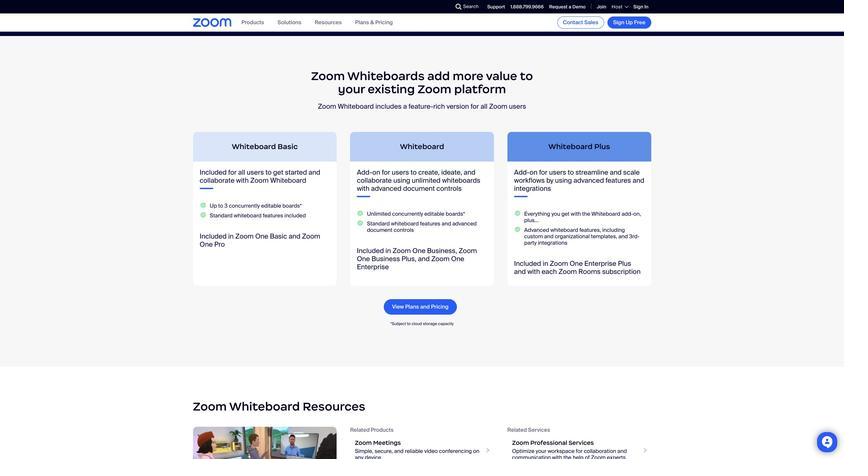 Task type: vqa. For each thing, say whether or not it's contained in the screenshot.
Support
yes



Task type: locate. For each thing, give the bounding box(es) containing it.
get left started
[[273, 168, 283, 177]]

professional
[[531, 440, 567, 447]]

and inside included in zoom one enterprise plus and with each zoom rooms subscription
[[514, 268, 526, 276]]

1 using from the left
[[393, 176, 410, 185]]

a
[[569, 4, 571, 10], [403, 102, 407, 111]]

0 horizontal spatial related
[[350, 427, 370, 434]]

and up "*subject to cloud storage capacity"
[[420, 304, 430, 311]]

and right started
[[309, 168, 320, 177]]

0 horizontal spatial the
[[564, 455, 572, 460]]

support link
[[487, 4, 505, 10]]

the
[[582, 211, 590, 218], [564, 455, 572, 460]]

0 horizontal spatial pricing
[[375, 19, 393, 26]]

get inside included for all users to get started and collaborate with zoom whiteboard
[[273, 168, 283, 177]]

and right plus, at the bottom left of page
[[418, 255, 430, 264]]

search image
[[456, 4, 462, 10]]

0 horizontal spatial services
[[528, 427, 550, 434]]

and left 3rd-
[[619, 233, 628, 240]]

request
[[549, 4, 568, 10]]

0 horizontal spatial enterprise
[[357, 263, 389, 272]]

2 add- from the left
[[514, 168, 530, 177]]

1 vertical spatial pricing
[[431, 304, 449, 311]]

basic down the included
[[270, 232, 287, 241]]

0 horizontal spatial plans
[[355, 19, 369, 26]]

in
[[645, 4, 649, 10]]

organizational templates,
[[555, 233, 617, 240]]

sign down "host" popup button
[[613, 19, 625, 26]]

to down whiteboard basic
[[266, 168, 272, 177]]

on for whiteboard
[[372, 168, 380, 177]]

0 vertical spatial your
[[338, 82, 365, 97]]

services up professional
[[528, 427, 550, 434]]

enterprise inside included in zoom one enterprise plus and with each zoom rooms subscription
[[585, 260, 617, 268]]

users inside included for all users to get started and collaborate with zoom whiteboard
[[247, 168, 264, 177]]

1 vertical spatial integrations
[[538, 240, 568, 247]]

2 horizontal spatial in
[[543, 260, 548, 268]]

0 vertical spatial editable
[[261, 203, 281, 210]]

to right value
[[520, 69, 533, 84]]

1 vertical spatial features
[[263, 212, 283, 219]]

1 vertical spatial document
[[367, 227, 392, 234]]

1 horizontal spatial the
[[582, 211, 590, 218]]

in inside included in zoom one basic and zoom one pro
[[228, 232, 234, 241]]

plans left &
[[355, 19, 369, 26]]

for inside add-on for users to streamline and scale workflows by using advanced features and integrations
[[539, 168, 548, 177]]

help
[[573, 455, 584, 460]]

related for zoom meetings
[[350, 427, 370, 434]]

0 horizontal spatial your
[[338, 82, 365, 97]]

view plans and pricing link
[[384, 300, 457, 315]]

using
[[393, 176, 410, 185], [555, 176, 572, 185]]

1 vertical spatial your
[[536, 448, 547, 455]]

pricing
[[375, 19, 393, 26], [431, 304, 449, 311]]

to left cloud
[[407, 322, 411, 327]]

0 horizontal spatial in
[[228, 232, 234, 241]]

2 using from the left
[[555, 176, 572, 185]]

0 vertical spatial the
[[582, 211, 590, 218]]

up left 3
[[210, 203, 217, 210]]

and inside included in zoom one basic and zoom one pro
[[289, 232, 300, 241]]

add- inside add-on for users to streamline and scale workflows by using advanced features and integrations
[[514, 168, 530, 177]]

1 vertical spatial services
[[569, 440, 594, 447]]

integrations inside add-on for users to streamline and scale workflows by using advanced features and integrations
[[514, 184, 551, 193]]

1 vertical spatial plans
[[405, 304, 419, 311]]

0 horizontal spatial up
[[210, 203, 217, 210]]

in down 'custom'
[[543, 260, 548, 268]]

1 horizontal spatial your
[[536, 448, 547, 455]]

1 horizontal spatial get
[[562, 211, 570, 218]]

pricing up capacity
[[431, 304, 449, 311]]

related up 'simple,'
[[350, 427, 370, 434]]

concurrently up standard whiteboard features and advanced document controls
[[392, 211, 423, 218]]

subscription
[[602, 268, 641, 276]]

0 horizontal spatial document
[[367, 227, 392, 234]]

pricing right &
[[375, 19, 393, 26]]

1 vertical spatial controls
[[394, 227, 414, 234]]

one
[[255, 232, 268, 241], [200, 240, 213, 249], [413, 247, 426, 256], [357, 255, 370, 264], [451, 255, 464, 264], [570, 260, 583, 268]]

2 collaborate from the left
[[357, 176, 392, 185]]

more
[[453, 69, 484, 84]]

whiteboard down the unlimited concurrently editable boards*
[[391, 220, 419, 228]]

to left streamline
[[568, 168, 574, 177]]

reliable
[[405, 448, 423, 455]]

join
[[597, 4, 606, 10]]

a left 'feature-'
[[403, 102, 407, 111]]

concurrently up the standard whiteboard features included
[[229, 203, 260, 210]]

0 vertical spatial get
[[273, 168, 283, 177]]

one inside included in zoom one enterprise plus and with each zoom rooms subscription
[[570, 260, 583, 268]]

with right you
[[571, 211, 581, 218]]

integrations
[[514, 184, 551, 193], [538, 240, 568, 247]]

standard
[[210, 212, 233, 219], [367, 220, 390, 228]]

get
[[273, 168, 283, 177], [562, 211, 570, 218]]

included inside included in zoom one enterprise plus and with each zoom rooms subscription
[[514, 260, 541, 268]]

included inside included in zoom one basic and zoom one pro
[[200, 232, 227, 241]]

the up features,
[[582, 211, 590, 218]]

None search field
[[431, 1, 457, 12]]

document down create,
[[403, 184, 435, 193]]

1 horizontal spatial collaborate
[[357, 176, 392, 185]]

and down meetings
[[394, 448, 404, 455]]

custom
[[524, 233, 543, 240]]

sign left in
[[634, 4, 643, 10]]

standard down 'unlimited'
[[367, 220, 390, 228]]

to inside add-on for users to streamline and scale workflows by using advanced features and integrations
[[568, 168, 574, 177]]

plus down 3rd-
[[618, 260, 631, 268]]

editable up standard whiteboard features and advanced document controls
[[424, 211, 445, 218]]

0 horizontal spatial sign
[[613, 19, 625, 26]]

users
[[509, 102, 526, 111], [247, 168, 264, 177], [392, 168, 409, 177], [549, 168, 566, 177]]

plans
[[355, 19, 369, 26], [405, 304, 419, 311]]

in inside included in zoom one business, zoom one business plus, and zoom one enterprise
[[386, 247, 391, 256]]

0 horizontal spatial controls
[[394, 227, 414, 234]]

controls down ideate,
[[437, 184, 462, 193]]

2 horizontal spatial whiteboard
[[551, 227, 578, 234]]

1 horizontal spatial add-
[[514, 168, 530, 177]]

products
[[241, 19, 264, 26], [371, 427, 394, 434]]

and inside "zoom professional services optimize your workspace for collaboration and communication with the help of zoom experts"
[[618, 448, 627, 455]]

0 horizontal spatial whiteboard
[[234, 212, 262, 219]]

1 horizontal spatial standard
[[367, 220, 390, 228]]

plus,
[[402, 255, 416, 264]]

1 collaborate from the left
[[200, 176, 235, 185]]

0 vertical spatial plus
[[594, 142, 610, 151]]

1 vertical spatial in
[[386, 247, 391, 256]]

2 related from the left
[[508, 427, 527, 434]]

with left each
[[528, 268, 540, 276]]

2 horizontal spatial advanced
[[574, 176, 604, 185]]

in left plus, at the bottom left of page
[[386, 247, 391, 256]]

on inside add-on for users to create, ideate, and collaborate using unlimited whiteboards with advanced document controls
[[372, 168, 380, 177]]

1 vertical spatial basic
[[270, 232, 287, 241]]

the left help
[[564, 455, 572, 460]]

experts
[[607, 455, 626, 460]]

storage
[[423, 322, 437, 327]]

features inside standard whiteboard features and advanced document controls
[[420, 220, 441, 228]]

services up help
[[569, 440, 594, 447]]

products button
[[241, 19, 264, 26]]

feature-
[[409, 102, 433, 111]]

and inside zoom meetings simple, secure, and reliable video conferencing on any device
[[394, 448, 404, 455]]

1 horizontal spatial boards*
[[446, 211, 465, 218]]

0 horizontal spatial editable
[[261, 203, 281, 210]]

plus
[[594, 142, 610, 151], [618, 260, 631, 268]]

0 vertical spatial controls
[[437, 184, 462, 193]]

sign up free link
[[608, 17, 651, 29]]

users inside add-on for users to streamline and scale workflows by using advanced features and integrations
[[549, 168, 566, 177]]

a left demo at the top
[[569, 4, 571, 10]]

0 horizontal spatial all
[[238, 168, 245, 177]]

and up business,
[[442, 220, 451, 228]]

related products
[[350, 427, 394, 434]]

whiteboard down you
[[551, 227, 578, 234]]

get right you
[[562, 211, 570, 218]]

version
[[447, 102, 469, 111]]

communication
[[512, 455, 551, 460]]

0 horizontal spatial get
[[273, 168, 283, 177]]

value
[[486, 69, 517, 84]]

whiteboard
[[338, 102, 374, 111], [232, 142, 276, 151], [400, 142, 444, 151], [549, 142, 593, 151], [270, 176, 306, 185], [592, 211, 620, 218], [229, 400, 300, 415]]

2 horizontal spatial on
[[530, 168, 538, 177]]

on,
[[634, 211, 641, 218]]

to left create,
[[411, 168, 417, 177]]

1 horizontal spatial services
[[569, 440, 594, 447]]

included inside included for all users to get started and collaborate with zoom whiteboard
[[200, 168, 227, 177]]

the inside "zoom professional services optimize your workspace for collaboration and communication with the help of zoom experts"
[[564, 455, 572, 460]]

in right the pro
[[228, 232, 234, 241]]

started
[[285, 168, 307, 177]]

and down the included
[[289, 232, 300, 241]]

0 vertical spatial all
[[481, 102, 488, 111]]

services
[[528, 427, 550, 434], [569, 440, 594, 447]]

1 horizontal spatial plus
[[618, 260, 631, 268]]

whiteboard inside everything you get with the whiteboard add-on, plus…
[[592, 211, 620, 218]]

on inside add-on for users to streamline and scale workflows by using advanced features and integrations
[[530, 168, 538, 177]]

1 add- from the left
[[357, 168, 372, 177]]

2 vertical spatial features
[[420, 220, 441, 228]]

0 vertical spatial boards*
[[283, 203, 302, 210]]

1 horizontal spatial controls
[[437, 184, 462, 193]]

1 horizontal spatial a
[[569, 4, 571, 10]]

with inside included in zoom one enterprise plus and with each zoom rooms subscription
[[528, 268, 540, 276]]

controls down the unlimited concurrently editable boards*
[[394, 227, 414, 234]]

1 vertical spatial editable
[[424, 211, 445, 218]]

solutions button
[[278, 19, 301, 26]]

0 vertical spatial standard
[[210, 212, 233, 219]]

integrations up everything
[[514, 184, 551, 193]]

0 vertical spatial integrations
[[514, 184, 551, 193]]

unlimited
[[412, 176, 441, 185]]

0 horizontal spatial advanced
[[371, 184, 402, 193]]

1 horizontal spatial document
[[403, 184, 435, 193]]

workspace
[[548, 448, 575, 455]]

create,
[[418, 168, 440, 177]]

1 vertical spatial sign
[[613, 19, 625, 26]]

with up up to 3 concurrently editable boards*
[[236, 176, 249, 185]]

and inside add-on for users to create, ideate, and collaborate using unlimited whiteboards with advanced document controls
[[464, 168, 476, 177]]

and right the collaboration at the right bottom of page
[[618, 448, 627, 455]]

2 horizontal spatial features
[[606, 176, 631, 185]]

standard inside standard whiteboard features and advanced document controls
[[367, 220, 390, 228]]

services inside "zoom professional services optimize your workspace for collaboration and communication with the help of zoom experts"
[[569, 440, 594, 447]]

1 related from the left
[[350, 427, 370, 434]]

plus up streamline
[[594, 142, 610, 151]]

1 vertical spatial standard
[[367, 220, 390, 228]]

plans right view
[[405, 304, 419, 311]]

of
[[585, 455, 590, 460]]

up to 3 concurrently editable boards*
[[210, 203, 302, 210]]

with up 'unlimited'
[[357, 184, 370, 193]]

0 vertical spatial features
[[606, 176, 631, 185]]

1 horizontal spatial enterprise
[[585, 260, 617, 268]]

whiteboard for whiteboard plus
[[551, 227, 578, 234]]

document down 'unlimited'
[[367, 227, 392, 234]]

whiteboard inside advanced whiteboard features, including custom and organizational templates, and 3rd- party integrations
[[551, 227, 578, 234]]

standard for whiteboard
[[367, 220, 390, 228]]

0 horizontal spatial boards*
[[283, 203, 302, 210]]

0 horizontal spatial products
[[241, 19, 264, 26]]

1 vertical spatial the
[[564, 455, 572, 460]]

features
[[606, 176, 631, 185], [263, 212, 283, 219], [420, 220, 441, 228]]

0 horizontal spatial concurrently
[[229, 203, 260, 210]]

included inside included in zoom one business, zoom one business plus, and zoom one enterprise
[[357, 247, 384, 256]]

your inside zoom whiteboards add more value to your existing zoom platform
[[338, 82, 365, 97]]

and left each
[[514, 268, 526, 276]]

whiteboard for whiteboard
[[391, 220, 419, 228]]

1 horizontal spatial features
[[420, 220, 441, 228]]

1 horizontal spatial advanced
[[452, 220, 477, 228]]

0 vertical spatial in
[[228, 232, 234, 241]]

advanced whiteboard features, including custom and organizational templates, and 3rd- party integrations
[[524, 227, 640, 247]]

0 vertical spatial document
[[403, 184, 435, 193]]

with inside included for all users to get started and collaborate with zoom whiteboard
[[236, 176, 249, 185]]

0 vertical spatial sign
[[634, 4, 643, 10]]

everything
[[524, 211, 550, 218]]

1 horizontal spatial related
[[508, 427, 527, 434]]

1 horizontal spatial pricing
[[431, 304, 449, 311]]

your inside "zoom professional services optimize your workspace for collaboration and communication with the help of zoom experts"
[[536, 448, 547, 455]]

and
[[309, 168, 320, 177], [464, 168, 476, 177], [610, 168, 622, 177], [633, 176, 645, 185], [442, 220, 451, 228], [289, 232, 300, 241], [544, 233, 554, 240], [619, 233, 628, 240], [418, 255, 430, 264], [514, 268, 526, 276], [420, 304, 430, 311], [394, 448, 404, 455], [618, 448, 627, 455]]

0 horizontal spatial a
[[403, 102, 407, 111]]

with down professional
[[552, 455, 562, 460]]

1 horizontal spatial editable
[[424, 211, 445, 218]]

whiteboard down up to 3 concurrently editable boards*
[[234, 212, 262, 219]]

for
[[471, 102, 479, 111], [228, 168, 237, 177], [382, 168, 390, 177], [539, 168, 548, 177], [576, 448, 583, 455]]

up left free
[[626, 19, 633, 26]]

1 vertical spatial all
[[238, 168, 245, 177]]

1 horizontal spatial in
[[386, 247, 391, 256]]

0 horizontal spatial using
[[393, 176, 410, 185]]

including
[[602, 227, 625, 234]]

resources
[[315, 19, 342, 26], [303, 400, 365, 415]]

users for whiteboard plus
[[549, 168, 566, 177]]

capacity
[[438, 322, 454, 327]]

integrations down advanced
[[538, 240, 568, 247]]

zoom meetings simple, secure, and reliable video conferencing on any device
[[355, 440, 480, 460]]

add-
[[357, 168, 372, 177], [514, 168, 530, 177]]

request a demo
[[549, 4, 586, 10]]

*subject
[[390, 322, 406, 327]]

1 horizontal spatial using
[[555, 176, 572, 185]]

1 horizontal spatial up
[[626, 19, 633, 26]]

users for whiteboard basic
[[247, 168, 264, 177]]

using right by
[[555, 176, 572, 185]]

0 vertical spatial products
[[241, 19, 264, 26]]

and inside included in zoom one business, zoom one business plus, and zoom one enterprise
[[418, 255, 430, 264]]

whiteboard
[[234, 212, 262, 219], [391, 220, 419, 228], [551, 227, 578, 234]]

related up optimize
[[508, 427, 527, 434]]

0 horizontal spatial plus
[[594, 142, 610, 151]]

standard down 3
[[210, 212, 233, 219]]

sign
[[634, 4, 643, 10], [613, 19, 625, 26]]

1 vertical spatial up
[[210, 203, 217, 210]]

in inside included in zoom one enterprise plus and with each zoom rooms subscription
[[543, 260, 548, 268]]

zoom whiteboard includes a feature-rich version for all zoom users
[[318, 102, 526, 111]]

0 horizontal spatial on
[[372, 168, 380, 177]]

1 horizontal spatial products
[[371, 427, 394, 434]]

each
[[542, 268, 557, 276]]

view plans and pricing
[[392, 304, 449, 311]]

whiteboard inside standard whiteboard features and advanced document controls
[[391, 220, 419, 228]]

and left the scale
[[610, 168, 622, 177]]

to inside zoom whiteboards add more value to your existing zoom platform
[[520, 69, 533, 84]]

0 vertical spatial services
[[528, 427, 550, 434]]

editable up the standard whiteboard features included
[[261, 203, 281, 210]]

to
[[520, 69, 533, 84], [266, 168, 272, 177], [411, 168, 417, 177], [568, 168, 574, 177], [218, 203, 223, 210], [407, 322, 411, 327]]

collaborate inside included for all users to get started and collaborate with zoom whiteboard
[[200, 176, 235, 185]]

users inside add-on for users to create, ideate, and collaborate using unlimited whiteboards with advanced document controls
[[392, 168, 409, 177]]

using left 'unlimited'
[[393, 176, 410, 185]]

1 vertical spatial plus
[[618, 260, 631, 268]]

advanced inside add-on for users to streamline and scale workflows by using advanced features and integrations
[[574, 176, 604, 185]]

up
[[626, 19, 633, 26], [210, 203, 217, 210]]

editable
[[261, 203, 281, 210], [424, 211, 445, 218]]

0 horizontal spatial collaborate
[[200, 176, 235, 185]]

whiteboard inside included for all users to get started and collaborate with zoom whiteboard
[[270, 176, 306, 185]]

included
[[200, 168, 227, 177], [200, 232, 227, 241], [357, 247, 384, 256], [514, 260, 541, 268]]

add- inside add-on for users to create, ideate, and collaborate using unlimited whiteboards with advanced document controls
[[357, 168, 372, 177]]

zoom inside included for all users to get started and collaborate with zoom whiteboard
[[250, 176, 269, 185]]

0 vertical spatial resources
[[315, 19, 342, 26]]

zoom
[[311, 69, 345, 84], [418, 82, 452, 97], [318, 102, 336, 111], [489, 102, 508, 111], [250, 176, 269, 185], [235, 232, 254, 241], [302, 232, 320, 241], [393, 247, 411, 256], [459, 247, 477, 256], [431, 255, 450, 264], [550, 260, 568, 268], [559, 268, 577, 276], [193, 400, 227, 415], [355, 440, 372, 447], [512, 440, 529, 447], [591, 455, 606, 460]]

0 horizontal spatial standard
[[210, 212, 233, 219]]

related for zoom professional services
[[508, 427, 527, 434]]

1 vertical spatial get
[[562, 211, 570, 218]]

for inside included for all users to get started and collaborate with zoom whiteboard
[[228, 168, 237, 177]]

basic up started
[[278, 142, 298, 151]]

request a demo link
[[549, 4, 586, 10]]

scale
[[623, 168, 640, 177]]

collaborate inside add-on for users to create, ideate, and collaborate using unlimited whiteboards with advanced document controls
[[357, 176, 392, 185]]

0 vertical spatial plans
[[355, 19, 369, 26]]

free
[[634, 19, 646, 26]]

and right ideate,
[[464, 168, 476, 177]]

1 horizontal spatial concurrently
[[392, 211, 423, 218]]

add-on for users to create, ideate, and collaborate using unlimited whiteboards with advanced document controls
[[357, 168, 480, 193]]



Task type: describe. For each thing, give the bounding box(es) containing it.
pro
[[214, 240, 225, 249]]

in for whiteboard
[[386, 247, 391, 256]]

join link
[[597, 4, 606, 10]]

everything you get with the whiteboard add-on, plus…
[[524, 211, 641, 224]]

0 vertical spatial a
[[569, 4, 571, 10]]

document inside standard whiteboard features and advanced document controls
[[367, 227, 392, 234]]

zoom whiteboards add more value to your existing zoom platform
[[311, 69, 533, 97]]

and up on,
[[633, 176, 645, 185]]

ideate,
[[441, 168, 462, 177]]

collaborate for whiteboard basic
[[200, 176, 235, 185]]

using inside add-on for users to streamline and scale workflows by using advanced features and integrations
[[555, 176, 572, 185]]

&
[[370, 19, 374, 26]]

0 vertical spatial concurrently
[[229, 203, 260, 210]]

plus inside included in zoom one enterprise plus and with each zoom rooms subscription
[[618, 260, 631, 268]]

enterprise inside included in zoom one business, zoom one business plus, and zoom one enterprise
[[357, 263, 389, 272]]

in for whiteboard plus
[[543, 260, 548, 268]]

streamline
[[576, 168, 608, 177]]

and inside included for all users to get started and collaborate with zoom whiteboard
[[309, 168, 320, 177]]

zoom inside zoom meetings simple, secure, and reliable video conferencing on any device
[[355, 440, 372, 447]]

add- for whiteboard plus
[[514, 168, 530, 177]]

features inside add-on for users to streamline and scale workflows by using advanced features and integrations
[[606, 176, 631, 185]]

collaborate for whiteboard
[[357, 176, 392, 185]]

you
[[552, 211, 560, 218]]

view
[[392, 304, 404, 311]]

to inside add-on for users to create, ideate, and collaborate using unlimited whiteboards with advanced document controls
[[411, 168, 417, 177]]

integrations inside advanced whiteboard features, including custom and organizational templates, and 3rd- party integrations
[[538, 240, 568, 247]]

whiteboards
[[442, 176, 480, 185]]

support
[[487, 4, 505, 10]]

video
[[424, 448, 438, 455]]

host button
[[612, 4, 628, 10]]

rooms
[[579, 268, 601, 276]]

on for whiteboard plus
[[530, 168, 538, 177]]

1 vertical spatial a
[[403, 102, 407, 111]]

whiteboard basic
[[232, 142, 298, 151]]

3
[[224, 203, 228, 210]]

with inside add-on for users to create, ideate, and collaborate using unlimited whiteboards with advanced document controls
[[357, 184, 370, 193]]

unlimited concurrently editable boards*
[[367, 211, 465, 218]]

1 vertical spatial resources
[[303, 400, 365, 415]]

sign for sign in
[[634, 4, 643, 10]]

sign for sign up free
[[613, 19, 625, 26]]

included in zoom one basic and zoom one pro
[[200, 232, 320, 249]]

for inside add-on for users to create, ideate, and collaborate using unlimited whiteboards with advanced document controls
[[382, 168, 390, 177]]

sign in link
[[634, 4, 649, 10]]

plus…
[[524, 217, 539, 224]]

advanced inside add-on for users to create, ideate, and collaborate using unlimited whiteboards with advanced document controls
[[371, 184, 402, 193]]

zoom professional services optimize your workspace for collaboration and communication with the help of zoom experts
[[512, 440, 627, 460]]

advanced
[[524, 227, 549, 234]]

with inside "zoom professional services optimize your workspace for collaboration and communication with the help of zoom experts"
[[552, 455, 562, 460]]

included in zoom one enterprise plus and with each zoom rooms subscription
[[514, 260, 641, 276]]

optimize
[[512, 448, 535, 455]]

basic inside included in zoom one basic and zoom one pro
[[270, 232, 287, 241]]

0 vertical spatial pricing
[[375, 19, 393, 26]]

1 vertical spatial concurrently
[[392, 211, 423, 218]]

add-on for users to streamline and scale workflows by using advanced features and integrations
[[514, 168, 645, 193]]

for inside "zoom professional services optimize your workspace for collaboration and communication with the help of zoom experts"
[[576, 448, 583, 455]]

all inside included for all users to get started and collaborate with zoom whiteboard
[[238, 168, 245, 177]]

sales
[[584, 19, 598, 26]]

1 vertical spatial products
[[371, 427, 394, 434]]

any
[[355, 455, 364, 460]]

unlimited
[[367, 211, 391, 218]]

rich
[[433, 102, 445, 111]]

contact sales
[[563, 19, 598, 26]]

1 horizontal spatial all
[[481, 102, 488, 111]]

secure,
[[375, 448, 393, 455]]

device
[[365, 455, 381, 460]]

users for whiteboard
[[392, 168, 409, 177]]

1 horizontal spatial plans
[[405, 304, 419, 311]]

business,
[[427, 247, 457, 256]]

advanced inside standard whiteboard features and advanced document controls
[[452, 220, 477, 228]]

by
[[546, 176, 554, 185]]

contact
[[563, 19, 583, 26]]

using inside add-on for users to create, ideate, and collaborate using unlimited whiteboards with advanced document controls
[[393, 176, 410, 185]]

to left 3
[[218, 203, 223, 210]]

features,
[[580, 227, 601, 234]]

0 vertical spatial basic
[[278, 142, 298, 151]]

includes
[[376, 102, 402, 111]]

host
[[612, 4, 623, 10]]

search
[[463, 3, 479, 9]]

with inside everything you get with the whiteboard add-on, plus…
[[571, 211, 581, 218]]

1.888.799.9666
[[511, 4, 544, 10]]

1.888.799.9666 link
[[511, 4, 544, 10]]

whiteboards
[[347, 69, 425, 84]]

standard whiteboard features included
[[210, 212, 306, 219]]

contact sales link
[[557, 17, 604, 29]]

meetings
[[373, 440, 401, 447]]

whiteboard for whiteboard basic
[[234, 212, 262, 219]]

on inside zoom meetings simple, secure, and reliable video conferencing on any device
[[473, 448, 480, 455]]

included
[[285, 212, 306, 219]]

standard for whiteboard basic
[[210, 212, 233, 219]]

get inside everything you get with the whiteboard add-on, plus…
[[562, 211, 570, 218]]

search image
[[456, 4, 462, 10]]

controls inside standard whiteboard features and advanced document controls
[[394, 227, 414, 234]]

3rd-
[[629, 233, 640, 240]]

controls inside add-on for users to create, ideate, and collaborate using unlimited whiteboards with advanced document controls
[[437, 184, 462, 193]]

features for whiteboard basic
[[263, 212, 283, 219]]

included for whiteboard basic
[[200, 232, 227, 241]]

solutions
[[278, 19, 301, 26]]

included for all users to get started and collaborate with zoom whiteboard
[[200, 168, 320, 185]]

included for whiteboard
[[357, 247, 384, 256]]

resources button
[[315, 19, 342, 26]]

0 vertical spatial up
[[626, 19, 633, 26]]

1 vertical spatial boards*
[[446, 211, 465, 218]]

plans & pricing link
[[355, 19, 393, 26]]

add- for whiteboard
[[357, 168, 372, 177]]

document inside add-on for users to create, ideate, and collaborate using unlimited whiteboards with advanced document controls
[[403, 184, 435, 193]]

simple,
[[355, 448, 373, 455]]

zoom logo image
[[193, 18, 231, 27]]

included in zoom one business, zoom one business plus, and zoom one enterprise
[[357, 247, 477, 272]]

and inside standard whiteboard features and advanced document controls
[[442, 220, 451, 228]]

business
[[372, 255, 400, 264]]

zoom whiteboard resources
[[193, 400, 365, 415]]

add
[[427, 69, 450, 84]]

in for whiteboard basic
[[228, 232, 234, 241]]

existing
[[368, 82, 415, 97]]

cloud
[[412, 322, 422, 327]]

sign up free
[[613, 19, 646, 26]]

related services
[[508, 427, 550, 434]]

the inside everything you get with the whiteboard add-on, plus…
[[582, 211, 590, 218]]

*subject to cloud storage capacity
[[390, 322, 454, 327]]

to inside included for all users to get started and collaborate with zoom whiteboard
[[266, 168, 272, 177]]

party
[[524, 240, 537, 247]]

included for whiteboard plus
[[514, 260, 541, 268]]

collaboration
[[584, 448, 616, 455]]

and right 'custom'
[[544, 233, 554, 240]]

workflows
[[514, 176, 545, 185]]

features for whiteboard
[[420, 220, 441, 228]]

platform
[[454, 82, 506, 97]]

standard whiteboard features and advanced document controls
[[367, 220, 477, 234]]



